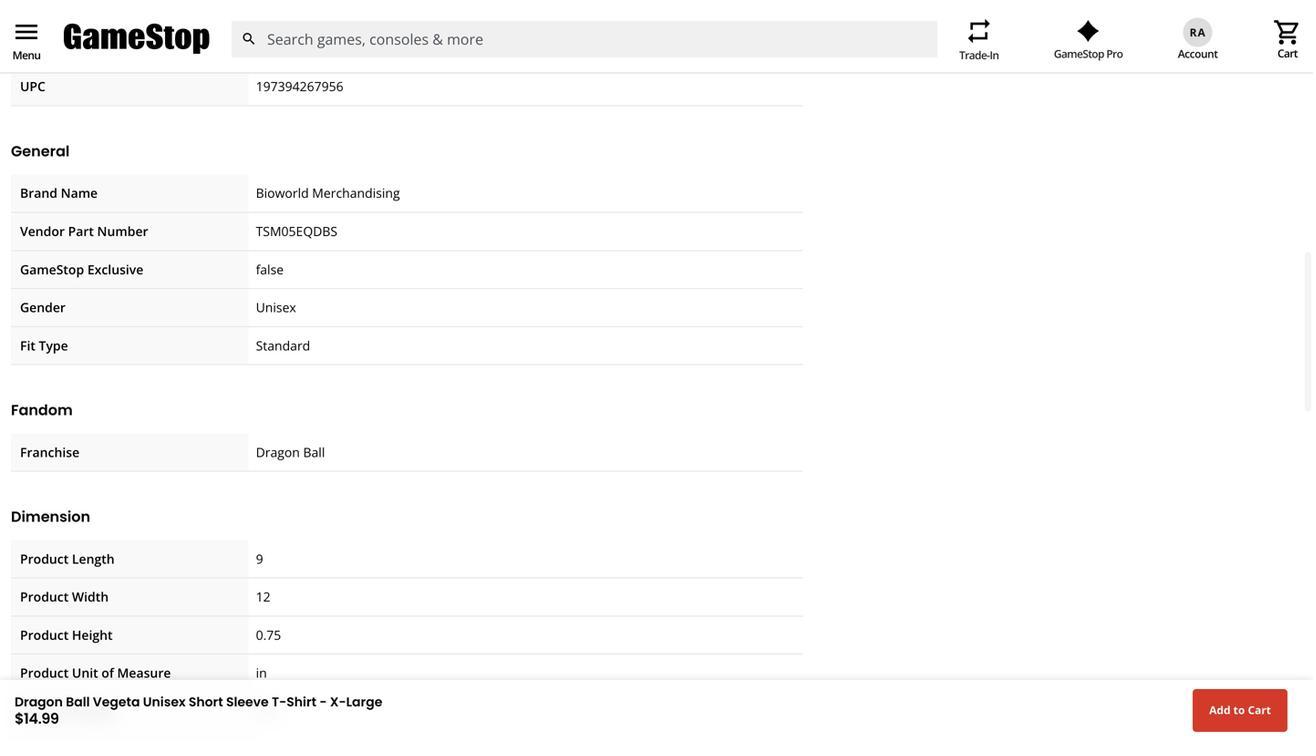 Task type: locate. For each thing, give the bounding box(es) containing it.
1 horizontal spatial unisex
[[256, 299, 296, 316]]

1 horizontal spatial cart
[[1278, 46, 1298, 61]]

product left unit
[[20, 665, 69, 682]]

gamestop for gamestop pro
[[1054, 46, 1105, 61]]

unisex inside dragon ball vegeta unisex short sleeve t-shirt - x-large $14.99
[[143, 694, 186, 712]]

cart
[[1278, 46, 1298, 61], [1248, 703, 1272, 718]]

store right the digital
[[320, 41, 351, 59]]

upc
[[20, 78, 46, 95]]

0 horizontal spatial unisex
[[143, 694, 186, 712]]

1 vertical spatial ball
[[66, 694, 90, 712]]

gamestop for gamestop exclusive
[[20, 261, 84, 278]]

0 horizontal spatial ball
[[66, 694, 90, 712]]

digital store link
[[280, 41, 351, 59]]

white
[[1179, 41, 1211, 59]]

product up product height
[[20, 589, 69, 606]]

menu
[[12, 48, 40, 63]]

add
[[1210, 703, 1231, 718]]

dragon inside dragon ball vegeta unisex short sleeve t-shirt - x-large $14.99
[[15, 694, 63, 712]]

menu menu
[[12, 17, 41, 63]]

part
[[68, 223, 94, 240]]

menu
[[12, 17, 41, 47]]

general
[[11, 141, 70, 161]]

type
[[39, 337, 68, 354]]

delivery
[[204, 41, 251, 59]]

account
[[1178, 46, 1218, 61]]

order
[[11, 34, 53, 55], [1070, 41, 1103, 59]]

5 product from the top
[[20, 703, 69, 720]]

0 horizontal spatial dragon
[[15, 694, 63, 712]]

dragon
[[256, 444, 300, 461], [15, 694, 63, 712]]

product width
[[20, 589, 109, 606]]

9
[[256, 550, 263, 568]]

franchise
[[20, 444, 79, 461]]

1 vertical spatial unisex
[[143, 694, 186, 712]]

pre-
[[576, 41, 599, 59]]

search search field
[[231, 21, 938, 57]]

top deals link
[[490, 41, 546, 59]]

dragon ball
[[256, 444, 325, 461]]

cart right to
[[1248, 703, 1272, 718]]

ra
[[1190, 24, 1207, 40]]

dragon for dragon ball vegeta unisex short sleeve t-shirt - x-large $14.99
[[15, 694, 63, 712]]

0 horizontal spatial gamestop
[[20, 261, 84, 278]]

repeat
[[965, 16, 994, 46]]

0 horizontal spatial order
[[11, 34, 53, 55]]

dimension
[[11, 507, 90, 527]]

add to cart button
[[1193, 690, 1288, 733]]

unisex down false
[[256, 299, 296, 316]]

fandom
[[11, 400, 73, 421]]

0 horizontal spatial cart
[[1248, 703, 1272, 718]]

center
[[1261, 41, 1299, 59]]

x-
[[330, 694, 346, 712]]

1 vertical spatial gamestop
[[20, 261, 84, 278]]

ball
[[303, 444, 325, 461], [66, 694, 90, 712]]

product for product width
[[20, 589, 69, 606]]

shop my store
[[15, 41, 98, 59]]

1 horizontal spatial gamestop
[[1054, 46, 1105, 61]]

gamestop
[[1054, 46, 1105, 61], [20, 261, 84, 278]]

new releases link
[[380, 41, 460, 59]]

1 horizontal spatial ball
[[303, 444, 325, 461]]

Search games, consoles & more search field
[[267, 21, 905, 57]]

1 horizontal spatial store
[[320, 41, 351, 59]]

cart right payload
[[1278, 46, 1298, 61]]

product down product width
[[20, 627, 69, 644]]

1 horizontal spatial dragon
[[256, 444, 300, 461]]

top
[[490, 41, 511, 59]]

releases
[[410, 41, 460, 59]]

t-
[[272, 694, 287, 712]]

order attributes
[[11, 34, 130, 55]]

store
[[68, 41, 98, 59], [320, 41, 351, 59]]

of
[[102, 665, 114, 682]]

1 vertical spatial cart
[[1248, 703, 1272, 718]]

product down dimension
[[20, 550, 69, 568]]

ball for dragon ball vegeta unisex short sleeve t-shirt - x-large $14.99
[[66, 694, 90, 712]]

video
[[846, 41, 879, 59]]

track
[[1037, 41, 1067, 59]]

0 vertical spatial gamestop
[[1054, 46, 1105, 61]]

same day delivery
[[143, 41, 251, 59]]

0 vertical spatial cart
[[1278, 46, 1298, 61]]

12
[[256, 589, 271, 606]]

new
[[380, 41, 407, 59]]

1 vertical spatial dragon
[[15, 694, 63, 712]]

2 product from the top
[[20, 589, 69, 606]]

cart inside "shopping_cart cart"
[[1278, 46, 1298, 61]]

my
[[47, 41, 65, 59]]

product height
[[20, 627, 113, 644]]

unisex down measure
[[143, 694, 186, 712]]

gamestop up gender
[[20, 261, 84, 278]]

ball inside dragon ball vegeta unisex short sleeve t-shirt - x-large $14.99
[[66, 694, 90, 712]]

bioworld
[[256, 184, 309, 202]]

product left weight
[[20, 703, 69, 720]]

0 vertical spatial dragon
[[256, 444, 300, 461]]

0 vertical spatial ball
[[303, 444, 325, 461]]

store right my
[[68, 41, 98, 59]]

3 product from the top
[[20, 627, 69, 644]]

product
[[20, 550, 69, 568], [20, 589, 69, 606], [20, 627, 69, 644], [20, 665, 69, 682], [20, 703, 69, 720]]

gamestop pro
[[1054, 46, 1123, 61]]

0 horizontal spatial store
[[68, 41, 98, 59]]

gamestop down 'gamestop pro icon'
[[1054, 46, 1105, 61]]

1 horizontal spatial order
[[1070, 41, 1103, 59]]

dragon for dragon ball
[[256, 444, 300, 461]]

ball for dragon ball
[[303, 444, 325, 461]]

same
[[143, 41, 176, 59]]

search
[[241, 31, 257, 47]]

payload
[[1214, 41, 1259, 59]]

shopping_cart
[[1274, 18, 1303, 47]]

4 product from the top
[[20, 665, 69, 682]]

0 vertical spatial unisex
[[256, 299, 296, 316]]

1 product from the top
[[20, 550, 69, 568]]

collectibles link
[[670, 41, 736, 59]]



Task type: describe. For each thing, give the bounding box(es) containing it.
consoles
[[765, 41, 817, 59]]

product for product height
[[20, 627, 69, 644]]

gender
[[20, 299, 66, 316]]

digital
[[280, 41, 317, 59]]

bioworld merchandising
[[256, 184, 400, 202]]

197394267956
[[256, 78, 344, 95]]

unit
[[72, 665, 98, 682]]

ra account
[[1178, 24, 1218, 61]]

dragon ball vegeta unisex short sleeve t-shirt - x-large $14.99
[[15, 694, 383, 729]]

height
[[72, 627, 113, 644]]

cart inside button
[[1248, 703, 1272, 718]]

add to cart
[[1210, 703, 1272, 718]]

vendor part number
[[20, 223, 148, 240]]

track order link
[[1018, 41, 1103, 59]]

0.75
[[256, 627, 281, 644]]

in
[[990, 47, 999, 62]]

collectibles
[[670, 41, 736, 59]]

product for product weight
[[20, 703, 69, 720]]

gamestop image
[[64, 22, 210, 57]]

in
[[256, 665, 267, 682]]

product weight
[[20, 703, 115, 720]]

top deals
[[490, 41, 546, 59]]

pre-owned
[[576, 41, 641, 59]]

pre-owned link
[[576, 41, 641, 59]]

digital store
[[280, 41, 351, 59]]

gamestop pro link
[[1054, 20, 1123, 61]]

gamestop pro icon image
[[1077, 20, 1100, 42]]

sleeve
[[226, 694, 269, 712]]

pro
[[1107, 46, 1123, 61]]

shop my store link
[[15, 41, 98, 59]]

games
[[882, 41, 922, 59]]

brand
[[20, 184, 57, 202]]

product length
[[20, 550, 115, 568]]

number
[[97, 223, 148, 240]]

1 store from the left
[[68, 41, 98, 59]]

shopping_cart cart
[[1274, 18, 1303, 61]]

name
[[61, 184, 98, 202]]

consoles link
[[765, 41, 817, 59]]

ben white payload center link
[[1133, 41, 1299, 59]]

vendor
[[20, 223, 65, 240]]

short
[[189, 694, 223, 712]]

ben white payload center
[[1154, 41, 1299, 59]]

shop
[[15, 41, 44, 59]]

width
[[72, 589, 109, 606]]

new releases
[[380, 41, 460, 59]]

deals
[[514, 41, 546, 59]]

shirt
[[287, 694, 317, 712]]

attributes
[[57, 34, 130, 55]]

merchandising
[[312, 184, 400, 202]]

false
[[256, 261, 284, 278]]

2 store from the left
[[320, 41, 351, 59]]

trade-
[[960, 47, 990, 62]]

fit
[[20, 337, 35, 354]]

fit type
[[20, 337, 68, 354]]

brand name
[[20, 184, 98, 202]]

product for product unit of measure
[[20, 665, 69, 682]]

ben
[[1154, 41, 1176, 59]]

length
[[72, 550, 115, 568]]

repeat trade-in
[[960, 16, 999, 62]]

gamestop exclusive
[[20, 261, 144, 278]]

measure
[[117, 665, 171, 682]]

standard
[[256, 337, 310, 354]]

large
[[346, 694, 383, 712]]

exclusive
[[87, 261, 144, 278]]

day
[[179, 41, 201, 59]]

video games link
[[846, 41, 922, 59]]

track order
[[1037, 41, 1103, 59]]

tsm05eqdbs
[[256, 223, 338, 240]]

same day delivery link
[[143, 41, 251, 59]]

product unit of measure
[[20, 665, 171, 682]]

search button
[[231, 21, 267, 57]]

$14.99
[[15, 709, 59, 729]]

0.41
[[256, 703, 281, 720]]

product for product length
[[20, 550, 69, 568]]

weight
[[72, 703, 115, 720]]

vegeta
[[93, 694, 140, 712]]

owned
[[599, 41, 641, 59]]



Task type: vqa. For each thing, say whether or not it's contained in the screenshot.


